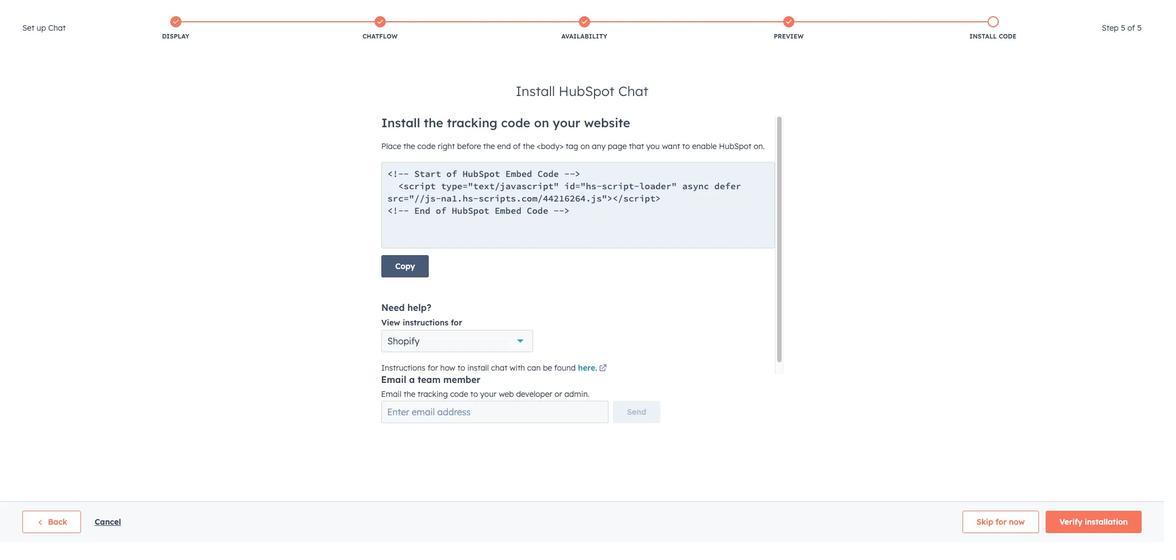 Task type: locate. For each thing, give the bounding box(es) containing it.
0 horizontal spatial install
[[516, 83, 555, 99]]

chatflow
[[363, 32, 398, 40]]

0 vertical spatial install
[[970, 32, 997, 40]]

install down help icon
[[970, 32, 997, 40]]

menu
[[880, 0, 1151, 18]]

cancel
[[95, 517, 121, 527]]

1 email from the top
[[381, 374, 406, 385]]

send button
[[613, 401, 660, 423]]

settings image
[[996, 5, 1006, 15]]

email left the
[[381, 389, 402, 399]]

0 horizontal spatial code
[[450, 389, 468, 399]]

0 horizontal spatial 5
[[1121, 23, 1126, 33]]

1 5 from the left
[[1121, 23, 1126, 33]]

menu item
[[880, 0, 925, 18], [925, 0, 946, 18], [946, 0, 972, 18]]

2 menu item from the left
[[925, 0, 946, 18]]

code down settings image
[[999, 32, 1017, 40]]

5 left of
[[1121, 23, 1126, 33]]

1 vertical spatial chat
[[618, 83, 648, 99]]

member
[[443, 374, 481, 385]]

code inside email a team member email the tracking code to your web developer or admin.
[[450, 389, 468, 399]]

installation
[[1085, 517, 1128, 527]]

5 right of
[[1138, 23, 1142, 33]]

code
[[999, 32, 1017, 40], [450, 389, 468, 399]]

install left hubspot
[[516, 83, 555, 99]]

1 horizontal spatial install
[[970, 32, 997, 40]]

of
[[1128, 23, 1135, 33]]

Enter email address text field
[[381, 401, 609, 423]]

set up chat
[[22, 23, 66, 33]]

preview completed list item
[[687, 14, 891, 43]]

code inside list item
[[999, 32, 1017, 40]]

chat right hubspot
[[618, 83, 648, 99]]

display
[[162, 32, 189, 40]]

display completed list item
[[74, 14, 278, 43]]

Search HubSpot search field
[[1007, 23, 1144, 42]]

chat
[[48, 23, 66, 33], [618, 83, 648, 99]]

install inside list item
[[970, 32, 997, 40]]

install
[[970, 32, 997, 40], [516, 83, 555, 99]]

0 vertical spatial email
[[381, 374, 406, 385]]

chat right up on the left top of page
[[48, 23, 66, 33]]

chat inside heading
[[48, 23, 66, 33]]

0 horizontal spatial chat
[[48, 23, 66, 33]]

skip for now
[[977, 517, 1025, 527]]

hubspot
[[559, 83, 615, 99]]

install for install hubspot chat
[[516, 83, 555, 99]]

2 email from the top
[[381, 389, 402, 399]]

0 vertical spatial chat
[[48, 23, 66, 33]]

1 horizontal spatial 5
[[1138, 23, 1142, 33]]

1 vertical spatial code
[[450, 389, 468, 399]]

email
[[381, 374, 406, 385], [381, 389, 402, 399]]

5
[[1121, 23, 1126, 33], [1138, 23, 1142, 33]]

availability completed list item
[[482, 14, 687, 43]]

developer
[[516, 389, 552, 399]]

1 horizontal spatial chat
[[618, 83, 648, 99]]

0 vertical spatial code
[[999, 32, 1017, 40]]

web
[[499, 389, 514, 399]]

chat for set up chat
[[48, 23, 66, 33]]

settings link
[[994, 3, 1008, 15]]

1 vertical spatial email
[[381, 389, 402, 399]]

admin.
[[565, 389, 590, 399]]

code down member
[[450, 389, 468, 399]]

1 vertical spatial install
[[516, 83, 555, 99]]

email left a
[[381, 374, 406, 385]]

back
[[48, 517, 67, 527]]

step
[[1102, 23, 1119, 33]]

1 horizontal spatial code
[[999, 32, 1017, 40]]

list
[[74, 14, 1095, 43]]

a
[[409, 374, 415, 385]]



Task type: vqa. For each thing, say whether or not it's contained in the screenshot.
the more associated with Give more information to get full access to HubSpot
no



Task type: describe. For each thing, give the bounding box(es) containing it.
preview
[[774, 32, 804, 40]]

list containing display
[[74, 14, 1095, 43]]

install code
[[970, 32, 1017, 40]]

chatflow completed list item
[[278, 14, 482, 43]]

up
[[37, 23, 46, 33]]

email a team member email the tracking code to your web developer or admin.
[[381, 374, 590, 399]]

help button
[[973, 0, 992, 18]]

1 menu item from the left
[[880, 0, 925, 18]]

2 5 from the left
[[1138, 23, 1142, 33]]

tracking
[[418, 389, 448, 399]]

cancel button
[[95, 515, 121, 529]]

to
[[470, 389, 478, 399]]

verify installation button
[[1046, 511, 1142, 533]]

step 5 of 5
[[1102, 23, 1142, 33]]

skip
[[977, 517, 994, 527]]

install for install code
[[970, 32, 997, 40]]

verify
[[1060, 517, 1083, 527]]

search image
[[1141, 29, 1149, 37]]

set up chat heading
[[22, 21, 66, 35]]

send
[[627, 407, 646, 417]]

verify installation
[[1060, 517, 1128, 527]]

search button
[[1135, 23, 1154, 42]]

now
[[1009, 517, 1025, 527]]

install code list item
[[891, 14, 1095, 43]]

or
[[555, 389, 562, 399]]

your
[[480, 389, 497, 399]]

availability
[[562, 32, 607, 40]]

install hubspot chat
[[516, 83, 648, 99]]

back button
[[22, 511, 81, 533]]

set
[[22, 23, 34, 33]]

chat for install hubspot chat
[[618, 83, 648, 99]]

help image
[[977, 5, 987, 15]]

skip for now button
[[963, 511, 1039, 533]]

3 menu item from the left
[[946, 0, 972, 18]]

the
[[404, 389, 416, 399]]

team
[[418, 374, 441, 385]]

for
[[996, 517, 1007, 527]]



